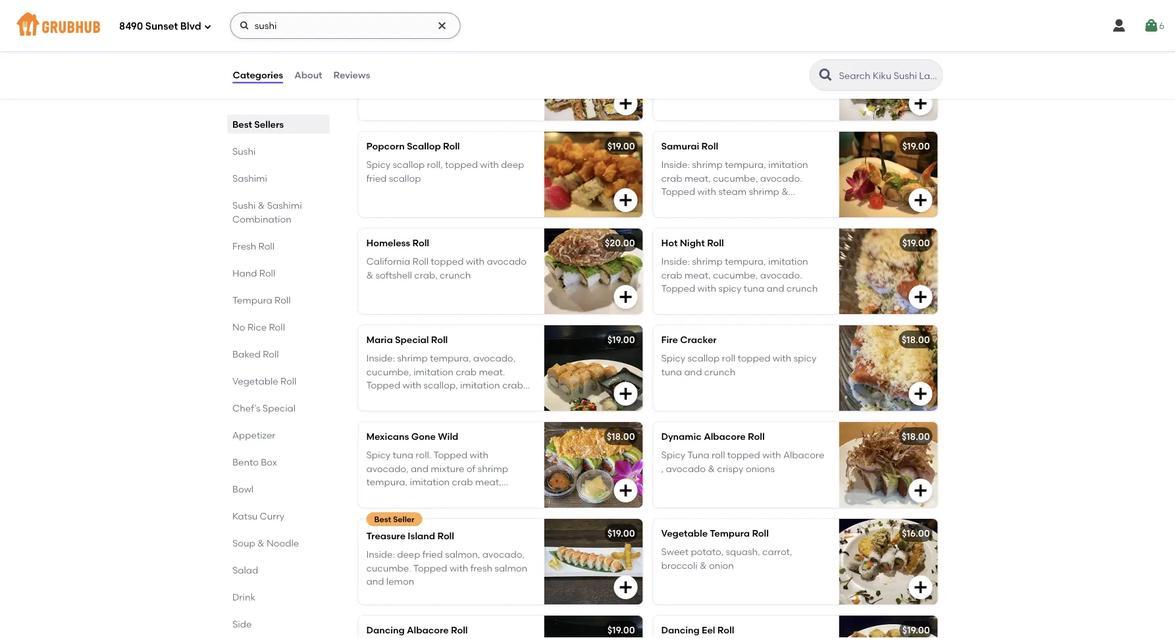 Task type: vqa. For each thing, say whether or not it's contained in the screenshot.
No
yes



Task type: locate. For each thing, give the bounding box(es) containing it.
shrimp inside 'inside: shrimp tempura, imitation crab meat, cucumbe, avocado. topped with spicy tuna and crunch'
[[692, 256, 723, 267]]

1 vertical spatial avocado
[[487, 256, 527, 267]]

0 vertical spatial avocado,
[[474, 353, 516, 364]]

potato,
[[691, 547, 724, 558]]

meat, inside spicy tuna roll. topped with avocado, and mixture of shrimp tempura, imitation crab meat, crunch & jalapeno.
[[475, 476, 502, 488]]

crab,
[[414, 269, 438, 281]]

0 horizontal spatial spicy
[[719, 283, 742, 294]]

reviews button
[[333, 51, 371, 99]]

2 vertical spatial cucumbe,
[[367, 366, 412, 377]]

shrimp right "of"
[[478, 463, 508, 474]]

with inside spicy tuna roll topped with albacore , avocado & crispy onions
[[763, 450, 782, 461]]

mexicans gone wild image
[[544, 422, 643, 508]]

topped for popcorn scallop roll
[[445, 159, 478, 170]]

0 vertical spatial popcorn
[[662, 44, 700, 55]]

vegetable up sweet
[[662, 528, 708, 539]]

onions
[[746, 463, 775, 474]]

avocado.
[[367, 76, 409, 87], [761, 173, 803, 184], [761, 269, 803, 281]]

1 vertical spatial special
[[262, 402, 295, 414]]

& down california
[[367, 269, 373, 281]]

topped for inside: shrimp tempura, imitation crab meat, cucumbe, avocado. topped with steam shrimp & avocado
[[662, 186, 696, 197]]

1 horizontal spatial roll,
[[711, 62, 727, 74]]

& up "seller"
[[400, 490, 407, 501]]

2 vertical spatial meat,
[[475, 476, 502, 488]]

topped inside spicy scallop roll, topped with deep fried scallop
[[445, 159, 478, 170]]

dynamic albacore roll
[[662, 431, 765, 442]]

roll inside spicy tuna roll topped with albacore , avocado & crispy onions
[[712, 450, 725, 461]]

& inside inside: shrimp tempura, avocado, cucumbe, imitation crab meat. topped with scallop, imitation crab meat & crunch.
[[393, 393, 400, 404]]

side
[[232, 618, 252, 630]]

tempura for tempura roll
[[232, 294, 272, 306]]

0 vertical spatial roll,
[[711, 62, 727, 74]]

topped inside spicy tuna roll topped with albacore , avocado & crispy onions
[[728, 450, 761, 461]]

$16.00
[[902, 528, 930, 539]]

cucumbe, up meat
[[367, 366, 412, 377]]

meat, inside inside: shrimp tempura, imitation crab meat, cucumbe, avocado. topped with steam shrimp & avocado
[[685, 173, 711, 184]]

0 horizontal spatial tempura
[[232, 294, 272, 306]]

imitation
[[769, 159, 809, 170], [769, 256, 809, 267], [414, 366, 454, 377], [460, 380, 500, 391], [410, 476, 450, 488]]

1 vertical spatial sashimi
[[267, 200, 302, 211]]

hot night roll
[[662, 237, 724, 249]]

fried inside spicy tuna roll, topped with deep fried langostina
[[662, 76, 682, 87]]

crunch inside the spicy scallop roll topped with spicy tuna and crunch
[[705, 366, 736, 377]]

crab down "of"
[[452, 476, 473, 488]]

1 vertical spatial tempura
[[232, 294, 272, 306]]

spicy inside spicy scallop roll, topped with deep fried scallop
[[367, 159, 391, 170]]

cucumbe, inside 'inside: shrimp tempura, imitation crab meat, cucumbe, avocado. topped with spicy tuna and crunch'
[[713, 269, 758, 281]]

& inside spicy tuna roll topped with albacore , avocado & crispy onions
[[708, 463, 715, 474]]

topped up mixture
[[434, 450, 468, 461]]

spicy up the ,
[[662, 450, 686, 461]]

spicy for spicy tuna roll, topped with deep fried langostina
[[662, 62, 686, 74]]

2 vertical spatial roll
[[712, 450, 725, 461]]

spicy inside the spicy scallop roll topped with spicy tuna and crunch
[[662, 353, 686, 364]]

& up combination
[[258, 200, 265, 211]]

tuna inside spicy tuna roll. topped with avocado, and mixture of shrimp tempura, imitation crab meat, crunch & jalapeno.
[[393, 450, 414, 461]]

1 vertical spatial popcorn
[[367, 141, 405, 152]]

sweet potato, squash, carrot, broccoli & onion
[[662, 547, 793, 571]]

topped inside inside: shrimp tempura, avocado, cucumbe, imitation crab meat. topped with scallop, imitation crab meat & crunch.
[[367, 380, 401, 391]]

fried down popcorn scallop roll at left top
[[367, 173, 387, 184]]

softshell
[[376, 269, 412, 281]]

jalapeno
[[409, 44, 452, 55]]

sushi & sashimi combination tab
[[232, 198, 324, 226]]

sashimi up combination
[[267, 200, 302, 211]]

shrimp right the steam
[[749, 186, 780, 197]]

1 vertical spatial best
[[374, 514, 391, 524]]

svg image inside '6' button
[[1144, 18, 1160, 34]]

special right maria on the bottom of page
[[395, 334, 429, 345]]

vegetable for vegetable tempura roll
[[662, 528, 708, 539]]

1 horizontal spatial popcorn
[[662, 44, 700, 55]]

roll, inside spicy scallop roll, topped with deep fried scallop
[[427, 159, 443, 170]]

avocado
[[662, 199, 702, 211], [487, 256, 527, 267], [666, 463, 706, 474]]

1 horizontal spatial tempura
[[367, 44, 407, 55]]

svg image
[[437, 20, 448, 31], [204, 23, 212, 31], [913, 95, 929, 111], [913, 192, 929, 208], [618, 289, 634, 305], [913, 289, 929, 305], [913, 386, 929, 402], [913, 483, 929, 499], [913, 580, 929, 595]]

imitation inside spicy tuna roll. topped with avocado, and mixture of shrimp tempura, imitation crab meat, crunch & jalapeno.
[[410, 476, 450, 488]]

$18.00 for spicy tuna roll topped with albacore , avocado & crispy onions
[[902, 431, 930, 442]]

tempura down hand roll
[[232, 294, 272, 306]]

meat, for steam
[[685, 173, 711, 184]]

1 horizontal spatial albacore
[[704, 431, 746, 442]]

& inside sushi & sashimi combination
[[258, 200, 265, 211]]

avocado, inside spicy tuna roll. topped with avocado, and mixture of shrimp tempura, imitation crab meat, crunch & jalapeno.
[[367, 463, 409, 474]]

tempura roll tab
[[232, 293, 324, 307]]

meat.
[[479, 366, 505, 377]]

and inside 'inside: shrimp tempura, imitation crab meat, cucumbe, avocado. topped with spicy tuna and crunch'
[[767, 283, 785, 294]]

shrimp
[[692, 159, 723, 170], [749, 186, 780, 197], [692, 256, 723, 267], [397, 353, 428, 364], [478, 463, 508, 474]]

fried down jalapeno,
[[501, 76, 521, 87]]

avocado. inside 'inside: shrimp tempura, imitation crab meat, cucumbe, avocado. topped with spicy tuna and crunch'
[[761, 269, 803, 281]]

& down the tuna
[[708, 463, 715, 474]]

crunch inside california roll topped with avocado & softshell crab, crunch
[[440, 269, 471, 281]]

& inside sweet potato, squash, carrot, broccoli & onion
[[700, 560, 707, 571]]

best inside tab
[[232, 119, 252, 130]]

1 vertical spatial spicy
[[794, 353, 817, 364]]

langostino
[[702, 44, 753, 55]]

2 vertical spatial albacore
[[407, 625, 449, 636]]

chef's special
[[232, 402, 295, 414]]

chef's
[[232, 402, 260, 414]]

topped for popcorn langostino roll
[[729, 62, 762, 74]]

roll, for tuna
[[711, 62, 727, 74]]

spicy
[[367, 62, 391, 74], [662, 62, 686, 74], [367, 159, 391, 170], [662, 353, 686, 364], [367, 450, 391, 461], [662, 450, 686, 461]]

tempura, inside 'inside: shrimp tempura, imitation crab meat, cucumbe, avocado. topped with spicy tuna and crunch'
[[725, 256, 766, 267]]

best left the sellers
[[232, 119, 252, 130]]

inside: shrimp tempura, avocado, cucumbe, imitation crab meat. topped with scallop, imitation crab meat & crunch.
[[367, 353, 523, 404]]

spicy inside spicy tuna roll, topped with deep fried langostina
[[662, 62, 686, 74]]

crunch
[[440, 269, 471, 281], [787, 283, 818, 294], [705, 366, 736, 377], [367, 490, 398, 501]]

roll, inside spicy tuna roll, topped with deep fried langostina
[[711, 62, 727, 74]]

tempura inside tab
[[232, 294, 272, 306]]

deep inside inside: deep fried salmon, avocado, cucumbe. topped with fresh salmon and lemon
[[397, 549, 421, 560]]

spicy down mexicans
[[367, 450, 391, 461]]

samurai roll
[[662, 141, 719, 152]]

2 vertical spatial scallop
[[688, 353, 720, 364]]

roll inside the spicy scallop roll topped with spicy tuna and crunch
[[722, 353, 736, 364]]

$19.00 for spicy tuna roll, topped with deep fried langostina
[[903, 44, 930, 55]]

fried left langostina
[[662, 76, 682, 87]]

inside: for inside: deep fried salmon, avocado, cucumbe. topped with fresh salmon and lemon
[[367, 549, 395, 560]]

avocado,
[[474, 353, 516, 364], [367, 463, 409, 474], [483, 549, 525, 560]]

1 vertical spatial roll,
[[427, 159, 443, 170]]

crunch inside 'inside: shrimp tempura, imitation crab meat, cucumbe, avocado. topped with spicy tuna and crunch'
[[787, 283, 818, 294]]

topped for inside: shrimp tempura, imitation crab meat, cucumbe, avocado. topped with spicy tuna and crunch
[[662, 283, 696, 294]]

inside: inside inside: deep fried salmon, avocado, cucumbe. topped with fresh salmon and lemon
[[367, 549, 395, 560]]

scallop
[[407, 141, 441, 152]]

spicy down fire
[[662, 353, 686, 364]]

fire cracker
[[662, 334, 717, 345]]

with inside inside: shrimp tempura, imitation crab meat, cucumbe, avocado. topped with steam shrimp & avocado
[[698, 186, 717, 197]]

1 vertical spatial vegetable
[[662, 528, 708, 539]]

crab down samurai
[[662, 173, 683, 184]]

best for best sellers
[[232, 119, 252, 130]]

cucumbe, for spicy
[[713, 269, 758, 281]]

topped down samurai
[[662, 186, 696, 197]]

roll, down "scallop"
[[427, 159, 443, 170]]

cucumbe, up the steam
[[713, 173, 758, 184]]

main navigation navigation
[[0, 0, 1176, 51]]

dancing for dancing eel roll
[[662, 625, 700, 636]]

roll
[[454, 44, 471, 55], [755, 44, 772, 55], [443, 141, 460, 152], [702, 141, 719, 152], [413, 237, 429, 249], [707, 237, 724, 249], [258, 240, 274, 252], [413, 256, 429, 267], [259, 267, 275, 279], [274, 294, 290, 306], [269, 321, 285, 333], [431, 334, 448, 345], [263, 348, 279, 360], [280, 375, 296, 387], [748, 431, 765, 442], [752, 528, 769, 539], [438, 530, 454, 542], [451, 625, 468, 636], [718, 625, 735, 636]]

meat,
[[685, 173, 711, 184], [685, 269, 711, 281], [475, 476, 502, 488]]

tempura, for steam
[[725, 159, 766, 170]]

with inside the spicy scallop roll topped with spicy tuna and crunch
[[773, 353, 792, 364]]

bento box tab
[[232, 455, 324, 469]]

meat, down hot night roll
[[685, 269, 711, 281]]

sushi down the best sellers
[[232, 146, 255, 157]]

tempura, inside inside: shrimp tempura, avocado, cucumbe, imitation crab meat. topped with scallop, imitation crab meat & crunch.
[[430, 353, 471, 364]]

spicy inside spicy tuna roll. topped with avocado, and mixture of shrimp tempura, imitation crab meat, crunch & jalapeno.
[[367, 450, 391, 461]]

deep inside spicy tuna roll, topped with deep fried langostina
[[785, 62, 808, 74]]

no rice roll tab
[[232, 320, 324, 334]]

shrimp inside inside: shrimp tempura, avocado, cucumbe, imitation crab meat. topped with scallop, imitation crab meat & crunch.
[[397, 353, 428, 364]]

tempura for tempura jalapeno roll
[[367, 44, 407, 55]]

$19.00 for inside: shrimp tempura, avocado, cucumbe, imitation crab meat. topped with scallop, imitation crab meat & crunch.
[[608, 334, 635, 345]]

bento
[[232, 456, 258, 468]]

and
[[767, 283, 785, 294], [685, 366, 702, 377], [411, 463, 429, 474], [367, 576, 384, 587]]

crab down hot at the right top
[[662, 269, 683, 281]]

inside: inside inside: shrimp tempura, imitation crab meat, cucumbe, avocado. topped with steam shrimp & avocado
[[662, 159, 690, 170]]

0 vertical spatial sushi
[[232, 146, 255, 157]]

shrimp down hot night roll
[[692, 256, 723, 267]]

best up "treasure"
[[374, 514, 391, 524]]

1 vertical spatial avocado.
[[761, 173, 803, 184]]

topped inside inside: shrimp tempura, imitation crab meat, cucumbe, avocado. topped with steam shrimp & avocado
[[662, 186, 696, 197]]

$20.00
[[605, 237, 635, 249]]

1 horizontal spatial best
[[374, 514, 391, 524]]

0 vertical spatial avocado
[[662, 199, 702, 211]]

spicy down popcorn scallop roll at left top
[[367, 159, 391, 170]]

samurai roll image
[[839, 132, 938, 217]]

$19.00 for inside: shrimp tempura, imitation crab meat, cucumbe, avocado. topped with steam shrimp & avocado
[[903, 141, 930, 152]]

salmon
[[495, 563, 528, 574]]

2 horizontal spatial tempura
[[710, 528, 750, 539]]

sashimi tab
[[232, 171, 324, 185]]

shrimp down maria special roll
[[397, 353, 428, 364]]

tempura up squash, at the right bottom of the page
[[710, 528, 750, 539]]

svg image for inside: shrimp tempura, imitation crab meat, cucumbe, avocado. topped with spicy tuna and crunch
[[913, 289, 929, 305]]

vegetable
[[232, 375, 278, 387], [662, 528, 708, 539]]

popcorn up langostina
[[662, 44, 700, 55]]

dancing down lemon
[[367, 625, 405, 636]]

popcorn left "scallop"
[[367, 141, 405, 152]]

spicy tuna roll. topped with avocado, and mixture of shrimp tempura, imitation crab meat, crunch & jalapeno.
[[367, 450, 508, 501]]

with inside spicy scallop roll, topped with deep fried scallop
[[480, 159, 499, 170]]

0 vertical spatial albacore
[[704, 431, 746, 442]]

cucumbe, down hot night roll
[[713, 269, 758, 281]]

inside: up cucumbe.
[[367, 549, 395, 560]]

dancing albacore roll image
[[544, 616, 643, 638]]

topped for dynamic albacore roll
[[728, 450, 761, 461]]

mexicans
[[367, 431, 409, 442]]

drink tab
[[232, 590, 324, 604]]

combination
[[232, 213, 291, 225]]

1 vertical spatial cucumbe,
[[713, 269, 758, 281]]

tempura,
[[725, 159, 766, 170], [725, 256, 766, 267], [430, 353, 471, 364], [367, 476, 408, 488]]

& right the steam
[[782, 186, 789, 197]]

with inside inside: deep fried salmon, avocado, cucumbe. topped with fresh salmon and lemon
[[450, 563, 469, 574]]

avocado, up salmon
[[483, 549, 525, 560]]

avocado, down mexicans
[[367, 463, 409, 474]]

scallop inside the spicy scallop roll topped with spicy tuna and crunch
[[688, 353, 720, 364]]

1 vertical spatial sushi
[[232, 200, 255, 211]]

fire cracker image
[[839, 325, 938, 411]]

crab left meat. on the bottom left
[[456, 366, 477, 377]]

treasure island roll
[[367, 530, 454, 542]]

spicy inside spicy tuna roll topped with albacore , avocado & crispy onions
[[662, 450, 686, 461]]

Search Kiku Sushi Larchmont search field
[[838, 69, 939, 82]]

steam
[[719, 186, 747, 197]]

0 horizontal spatial vegetable
[[232, 375, 278, 387]]

sellers
[[254, 119, 284, 130]]

& down potato, in the bottom of the page
[[700, 560, 707, 571]]

cucumbe, inside inside: shrimp tempura, imitation crab meat, cucumbe, avocado. topped with steam shrimp & avocado
[[713, 173, 758, 184]]

1 vertical spatial roll
[[722, 353, 736, 364]]

homeless roll image
[[544, 229, 643, 314]]

tempura jalapeno roll image
[[544, 35, 643, 120]]

& inside spicy tuna roll. topped with avocado, and mixture of shrimp tempura, imitation crab meat, crunch & jalapeno.
[[400, 490, 407, 501]]

jalapeno.
[[409, 490, 451, 501]]

categories button
[[232, 51, 284, 99]]

tuna inside spicy tuna roll, topped with deep fried langostina
[[688, 62, 709, 74]]

special up appetizer tab
[[262, 402, 295, 414]]

avocado, inside inside: deep fried salmon, avocado, cucumbe. topped with fresh salmon and lemon
[[483, 549, 525, 560]]

hot night roll image
[[839, 229, 938, 314]]

$18.00 for spicy scallop roll topped with spicy tuna and crunch
[[902, 334, 930, 345]]

no
[[232, 321, 245, 333]]

sushi inside sushi & sashimi combination
[[232, 200, 255, 211]]

& right meat
[[393, 393, 400, 404]]

svg image for spicy scallop roll topped with spicy tuna and crunch
[[913, 386, 929, 402]]

1 vertical spatial avocado,
[[367, 463, 409, 474]]

topped inside the spicy scallop roll topped with spicy tuna and crunch
[[738, 353, 771, 364]]

& inside california roll topped with avocado & softshell crab, crunch
[[367, 269, 373, 281]]

1 horizontal spatial dancing
[[662, 625, 700, 636]]

tempura, for scallop,
[[430, 353, 471, 364]]

2 vertical spatial avocado.
[[761, 269, 803, 281]]

vegetable inside tab
[[232, 375, 278, 387]]

cucumbe.
[[367, 563, 411, 574]]

fried down island at the bottom
[[423, 549, 443, 560]]

topped down hot at the right top
[[662, 283, 696, 294]]

avocado. for $19.00
[[761, 173, 803, 184]]

0 vertical spatial meat,
[[685, 173, 711, 184]]

& inside tab
[[257, 537, 264, 549]]

0 horizontal spatial roll,
[[427, 159, 443, 170]]

$18.00
[[902, 334, 930, 345], [607, 431, 635, 442], [902, 431, 930, 442]]

svg image for inside: shrimp tempura, imitation crab meat, cucumbe, avocado. topped with steam shrimp & avocado
[[913, 192, 929, 208]]

2 horizontal spatial albacore
[[784, 450, 825, 461]]

vegetable down baked roll
[[232, 375, 278, 387]]

topped up meat
[[367, 380, 401, 391]]

spicy left tuna,
[[367, 62, 391, 74]]

fried
[[501, 76, 521, 87], [662, 76, 682, 87], [367, 173, 387, 184], [423, 549, 443, 560]]

2 vertical spatial avocado,
[[483, 549, 525, 560]]

spicy up langostina
[[662, 62, 686, 74]]

roll inside california roll topped with avocado & softshell crab, crunch
[[413, 256, 429, 267]]

popcorn langostino roll
[[662, 44, 772, 55]]

0 vertical spatial avocado.
[[367, 76, 409, 87]]

best
[[232, 119, 252, 130], [374, 514, 391, 524]]

topped inside california roll topped with avocado & softshell crab, crunch
[[431, 256, 464, 267]]

spicy for spicy scallop roll topped with spicy tuna and crunch
[[662, 353, 686, 364]]

dancing left eel
[[662, 625, 700, 636]]

2 sushi from the top
[[232, 200, 255, 211]]

1 horizontal spatial special
[[395, 334, 429, 345]]

cucumbe,
[[713, 173, 758, 184], [713, 269, 758, 281], [367, 366, 412, 377]]

inside: down maria on the bottom of page
[[367, 353, 395, 364]]

popcorn scallop roll
[[367, 141, 460, 152]]

roll inside the spicy tuna, cream cheese, jalapeno, avocado. and whole roll deep fried
[[460, 76, 474, 87]]

0 vertical spatial special
[[395, 334, 429, 345]]

1 vertical spatial meat,
[[685, 269, 711, 281]]

tempura, for spicy
[[725, 256, 766, 267]]

0 vertical spatial tempura
[[367, 44, 407, 55]]

popcorn for tuna
[[662, 44, 700, 55]]

vegetable for vegetable roll
[[232, 375, 278, 387]]

spicy inside the spicy tuna, cream cheese, jalapeno, avocado. and whole roll deep fried
[[367, 62, 391, 74]]

scallop
[[393, 159, 425, 170], [389, 173, 421, 184], [688, 353, 720, 364]]

0 vertical spatial sashimi
[[232, 173, 267, 184]]

noodle
[[266, 537, 299, 549]]

avocado, up meat. on the bottom left
[[474, 353, 516, 364]]

with inside inside: shrimp tempura, avocado, cucumbe, imitation crab meat. topped with scallop, imitation crab meat & crunch.
[[403, 380, 422, 391]]

inside: inside 'inside: shrimp tempura, imitation crab meat, cucumbe, avocado. topped with spicy tuna and crunch'
[[662, 256, 690, 267]]

6 button
[[1144, 14, 1165, 38]]

0 horizontal spatial albacore
[[407, 625, 449, 636]]

0 vertical spatial spicy
[[719, 283, 742, 294]]

inside: inside inside: shrimp tempura, avocado, cucumbe, imitation crab meat. topped with scallop, imitation crab meat & crunch.
[[367, 353, 395, 364]]

roll, up langostina
[[711, 62, 727, 74]]

best sellers tab
[[232, 117, 324, 131]]

0 vertical spatial scallop
[[393, 159, 425, 170]]

0 horizontal spatial popcorn
[[367, 141, 405, 152]]

sunset
[[145, 21, 178, 32]]

0 vertical spatial vegetable
[[232, 375, 278, 387]]

roll for $18.00
[[712, 450, 725, 461]]

shrimp for inside: shrimp tempura, imitation crab meat, cucumbe, avocado. topped with steam shrimp & avocado
[[692, 159, 723, 170]]

2 dancing from the left
[[662, 625, 700, 636]]

0 horizontal spatial special
[[262, 402, 295, 414]]

shrimp down the samurai roll
[[692, 159, 723, 170]]

1 dancing from the left
[[367, 625, 405, 636]]

0 horizontal spatial dancing
[[367, 625, 405, 636]]

topped inside 'inside: shrimp tempura, imitation crab meat, cucumbe, avocado. topped with spicy tuna and crunch'
[[662, 283, 696, 294]]

crab inside 'inside: shrimp tempura, imitation crab meat, cucumbe, avocado. topped with spicy tuna and crunch'
[[662, 269, 683, 281]]

vegetable roll
[[232, 375, 296, 387]]

lemon
[[387, 576, 414, 587]]

inside:
[[662, 159, 690, 170], [662, 256, 690, 267], [367, 353, 395, 364], [367, 549, 395, 560]]

albacore inside spicy tuna roll topped with albacore , avocado & crispy onions
[[784, 450, 825, 461]]

special for chef's
[[262, 402, 295, 414]]

baked roll tab
[[232, 347, 324, 361]]

8490 sunset blvd
[[119, 21, 201, 32]]

0 horizontal spatial best
[[232, 119, 252, 130]]

1 sushi from the top
[[232, 146, 255, 157]]

&
[[782, 186, 789, 197], [258, 200, 265, 211], [367, 269, 373, 281], [393, 393, 400, 404], [708, 463, 715, 474], [400, 490, 407, 501], [257, 537, 264, 549], [700, 560, 707, 571]]

spicy scallop roll topped with spicy tuna and crunch
[[662, 353, 817, 377]]

svg image
[[1112, 18, 1127, 34], [1144, 18, 1160, 34], [240, 20, 250, 31], [618, 95, 634, 111], [618, 192, 634, 208], [618, 386, 634, 402], [618, 483, 634, 499], [618, 580, 634, 595]]

categories
[[233, 69, 283, 81]]

0 vertical spatial best
[[232, 119, 252, 130]]

0 vertical spatial cucumbe,
[[713, 173, 758, 184]]

avocado. inside inside: shrimp tempura, imitation crab meat, cucumbe, avocado. topped with steam shrimp & avocado
[[761, 173, 803, 184]]

special inside chef's special tab
[[262, 402, 295, 414]]

albacore
[[704, 431, 746, 442], [784, 450, 825, 461], [407, 625, 449, 636]]

tempura, inside inside: shrimp tempura, imitation crab meat, cucumbe, avocado. topped with steam shrimp & avocado
[[725, 159, 766, 170]]

topped
[[729, 62, 762, 74], [445, 159, 478, 170], [431, 256, 464, 267], [738, 353, 771, 364], [728, 450, 761, 461]]

topped
[[662, 186, 696, 197], [662, 283, 696, 294], [367, 380, 401, 391], [434, 450, 468, 461], [414, 563, 448, 574]]

& right soup
[[257, 537, 264, 549]]

topped inside spicy tuna roll, topped with deep fried langostina
[[729, 62, 762, 74]]

1 horizontal spatial vegetable
[[662, 528, 708, 539]]

0 vertical spatial roll
[[460, 76, 474, 87]]

inside: down hot at the right top
[[662, 256, 690, 267]]

tempura jalapeno roll
[[367, 44, 471, 55]]

1 vertical spatial albacore
[[784, 450, 825, 461]]

1 horizontal spatial spicy
[[794, 353, 817, 364]]

meat, inside 'inside: shrimp tempura, imitation crab meat, cucumbe, avocado. topped with spicy tuna and crunch'
[[685, 269, 711, 281]]

$18.00 for spicy tuna roll. topped with avocado, and mixture of shrimp tempura, imitation crab meat, crunch & jalapeno.
[[607, 431, 635, 442]]

inside: down samurai
[[662, 159, 690, 170]]

spicy
[[719, 283, 742, 294], [794, 353, 817, 364]]

meat, down "of"
[[475, 476, 502, 488]]

sushi up combination
[[232, 200, 255, 211]]

onion
[[709, 560, 734, 571]]

meat, down the samurai roll
[[685, 173, 711, 184]]

2 vertical spatial tempura
[[710, 528, 750, 539]]

2 vertical spatial avocado
[[666, 463, 706, 474]]

topped up lemon
[[414, 563, 448, 574]]

mexicans gone wild
[[367, 431, 459, 442]]

sashimi up sushi & sashimi combination
[[232, 173, 267, 184]]

dancing
[[367, 625, 405, 636], [662, 625, 700, 636]]

svg image for sweet potato, squash, carrot, broccoli & onion
[[913, 580, 929, 595]]

scallop,
[[424, 380, 458, 391]]

tempura up tuna,
[[367, 44, 407, 55]]

popcorn scallop roll image
[[544, 132, 643, 217]]

tempura roll
[[232, 294, 290, 306]]

inside: deep fried salmon, avocado, cucumbe. topped with fresh salmon and lemon
[[367, 549, 528, 587]]



Task type: describe. For each thing, give the bounding box(es) containing it.
hand roll tab
[[232, 266, 324, 280]]

with inside 'inside: shrimp tempura, imitation crab meat, cucumbe, avocado. topped with spicy tuna and crunch'
[[698, 283, 717, 294]]

best for best seller
[[374, 514, 391, 524]]

fresh roll tab
[[232, 239, 324, 253]]

search icon image
[[818, 67, 834, 83]]

soup & noodle
[[232, 537, 299, 549]]

and inside the spicy scallop roll topped with spicy tuna and crunch
[[685, 366, 702, 377]]

night
[[680, 237, 705, 249]]

avocado, inside inside: shrimp tempura, avocado, cucumbe, imitation crab meat. topped with scallop, imitation crab meat & crunch.
[[474, 353, 516, 364]]

box
[[261, 456, 277, 468]]

reviews
[[334, 69, 370, 81]]

popcorn langostino roll image
[[839, 35, 938, 120]]

and inside inside: deep fried salmon, avocado, cucumbe. topped with fresh salmon and lemon
[[367, 576, 384, 587]]

deep inside the spicy tuna, cream cheese, jalapeno, avocado. and whole roll deep fried
[[476, 76, 499, 87]]

fresh
[[232, 240, 256, 252]]

homeless roll
[[367, 237, 429, 249]]

1 vertical spatial scallop
[[389, 173, 421, 184]]

crab down meat. on the bottom left
[[502, 380, 523, 391]]

vegetable tempura roll image
[[839, 519, 938, 605]]

inside: shrimp tempura, imitation crab meat, cucumbe, avocado. topped with steam shrimp & avocado
[[662, 159, 809, 211]]

sashimi inside sashimi "tab"
[[232, 173, 267, 184]]

imitation inside 'inside: shrimp tempura, imitation crab meat, cucumbe, avocado. topped with spicy tuna and crunch'
[[769, 256, 809, 267]]

albacore for dynamic albacore roll
[[704, 431, 746, 442]]

crab inside spicy tuna roll. topped with avocado, and mixture of shrimp tempura, imitation crab meat, crunch & jalapeno.
[[452, 476, 473, 488]]

fresh
[[471, 563, 493, 574]]

vegetable tempura roll
[[662, 528, 769, 539]]

california
[[367, 256, 411, 267]]

dancing albacore roll
[[367, 625, 468, 636]]

inside: for inside: shrimp tempura, imitation crab meat, cucumbe, avocado. topped with steam shrimp & avocado
[[662, 159, 690, 170]]

cucumbe, inside inside: shrimp tempura, avocado, cucumbe, imitation crab meat. topped with scallop, imitation crab meat & crunch.
[[367, 366, 412, 377]]

baked roll
[[232, 348, 279, 360]]

katsu curry
[[232, 510, 284, 522]]

shrimp for inside: shrimp tempura, imitation crab meat, cucumbe, avocado. topped with spicy tuna and crunch
[[692, 256, 723, 267]]

inside: for inside: shrimp tempura, imitation crab meat, cucumbe, avocado. topped with spicy tuna and crunch
[[662, 256, 690, 267]]

sushi tab
[[232, 144, 324, 158]]

chef's special tab
[[232, 401, 324, 415]]

8490
[[119, 21, 143, 32]]

cream
[[418, 62, 448, 74]]

roll for $19.00
[[722, 353, 736, 364]]

shrimp inside spicy tuna roll. topped with avocado, and mixture of shrimp tempura, imitation crab meat, crunch & jalapeno.
[[478, 463, 508, 474]]

$19.00 for spicy scallop roll, topped with deep fried scallop
[[608, 141, 635, 152]]

avocado. inside the spicy tuna, cream cheese, jalapeno, avocado. and whole roll deep fried
[[367, 76, 409, 87]]

special for maria
[[395, 334, 429, 345]]

tuna,
[[393, 62, 416, 74]]

fried inside spicy scallop roll, topped with deep fried scallop
[[367, 173, 387, 184]]

about button
[[294, 51, 323, 99]]

sweet
[[662, 547, 689, 558]]

of
[[467, 463, 476, 474]]

bowl
[[232, 483, 253, 495]]

with inside spicy tuna roll, topped with deep fried langostina
[[764, 62, 783, 74]]

fire
[[662, 334, 678, 345]]

svg image for spicy tuna roll, topped with deep fried langostina
[[913, 95, 929, 111]]

scallop for fire
[[688, 353, 720, 364]]

dancing eel roll image
[[839, 616, 938, 638]]

best seller
[[374, 514, 415, 524]]

carrot,
[[763, 547, 793, 558]]

cracker
[[681, 334, 717, 345]]

spicy for spicy tuna roll. topped with avocado, and mixture of shrimp tempura, imitation crab meat, crunch & jalapeno.
[[367, 450, 391, 461]]

6
[[1160, 20, 1165, 31]]

squash,
[[726, 547, 761, 558]]

sushi for sushi
[[232, 146, 255, 157]]

sushi for sushi & sashimi combination
[[232, 200, 255, 211]]

spicy for spicy tuna roll topped with albacore , avocado & crispy onions
[[662, 450, 686, 461]]

bento box
[[232, 456, 277, 468]]

fresh roll
[[232, 240, 274, 252]]

spicy inside 'inside: shrimp tempura, imitation crab meat, cucumbe, avocado. topped with spicy tuna and crunch'
[[719, 283, 742, 294]]

no rice roll
[[232, 321, 285, 333]]

meat, for spicy
[[685, 269, 711, 281]]

california roll topped with avocado & softshell crab, crunch
[[367, 256, 527, 281]]

bowl tab
[[232, 482, 324, 496]]

treasure
[[367, 530, 406, 542]]

salad
[[232, 564, 258, 576]]

side tab
[[232, 617, 324, 631]]

avocado inside spicy tuna roll topped with albacore , avocado & crispy onions
[[666, 463, 706, 474]]

dynamic
[[662, 431, 702, 442]]

spicy tuna roll topped with albacore , avocado & crispy onions
[[662, 450, 825, 474]]

spicy inside the spicy scallop roll topped with spicy tuna and crunch
[[794, 353, 817, 364]]

spicy for spicy scallop roll, topped with deep fried scallop
[[367, 159, 391, 170]]

,
[[662, 463, 664, 474]]

gone
[[412, 431, 436, 442]]

and inside spicy tuna roll. topped with avocado, and mixture of shrimp tempura, imitation crab meat, crunch & jalapeno.
[[411, 463, 429, 474]]

albacore for dancing albacore roll
[[407, 625, 449, 636]]

sashimi inside sushi & sashimi combination
[[267, 200, 302, 211]]

inside: shrimp tempura, imitation crab meat, cucumbe, avocado. topped with spicy tuna and crunch
[[662, 256, 818, 294]]

popcorn for scallop
[[367, 141, 405, 152]]

deep inside spicy scallop roll, topped with deep fried scallop
[[501, 159, 525, 170]]

eel
[[702, 625, 716, 636]]

meat
[[367, 393, 390, 404]]

spicy for spicy tuna, cream cheese, jalapeno, avocado. and whole roll deep fried
[[367, 62, 391, 74]]

spicy tuna, cream cheese, jalapeno, avocado. and whole roll deep fried
[[367, 62, 528, 87]]

shrimp for inside: shrimp tempura, avocado, cucumbe, imitation crab meat. topped with scallop, imitation crab meat & crunch.
[[397, 353, 428, 364]]

treasure island roll image
[[544, 519, 643, 605]]

about
[[295, 69, 322, 81]]

dancing for dancing albacore roll
[[367, 625, 405, 636]]

katsu curry tab
[[232, 509, 324, 523]]

fried inside the spicy tuna, cream cheese, jalapeno, avocado. and whole roll deep fried
[[501, 76, 521, 87]]

seller
[[393, 514, 415, 524]]

drink
[[232, 591, 255, 603]]

tuna inside 'inside: shrimp tempura, imitation crab meat, cucumbe, avocado. topped with spicy tuna and crunch'
[[744, 283, 765, 294]]

hand roll
[[232, 267, 275, 279]]

spicy tuna roll, topped with deep fried langostina
[[662, 62, 808, 87]]

$19.00 for inside: shrimp tempura, imitation crab meat, cucumbe, avocado. topped with spicy tuna and crunch
[[903, 237, 930, 249]]

dancing eel roll
[[662, 625, 735, 636]]

with inside california roll topped with avocado & softshell crab, crunch
[[466, 256, 485, 267]]

roll, for scallop
[[427, 159, 443, 170]]

with inside spicy tuna roll. topped with avocado, and mixture of shrimp tempura, imitation crab meat, crunch & jalapeno.
[[470, 450, 489, 461]]

svg image for spicy tuna roll topped with albacore , avocado & crispy onions
[[913, 483, 929, 499]]

crab inside inside: shrimp tempura, imitation crab meat, cucumbe, avocado. topped with steam shrimp & avocado
[[662, 173, 683, 184]]

soup & noodle tab
[[232, 536, 324, 550]]

broccoli
[[662, 560, 698, 571]]

mixture
[[431, 463, 465, 474]]

topped for fire cracker
[[738, 353, 771, 364]]

topped inside spicy tuna roll. topped with avocado, and mixture of shrimp tempura, imitation crab meat, crunch & jalapeno.
[[434, 450, 468, 461]]

topped for inside: shrimp tempura, avocado, cucumbe, imitation crab meat. topped with scallop, imitation crab meat & crunch.
[[367, 380, 401, 391]]

$19.00 for spicy tuna, cream cheese, jalapeno, avocado. and whole roll deep fried
[[608, 44, 635, 55]]

crunch inside spicy tuna roll. topped with avocado, and mixture of shrimp tempura, imitation crab meat, crunch & jalapeno.
[[367, 490, 398, 501]]

scallop for popcorn
[[393, 159, 425, 170]]

appetizer
[[232, 429, 275, 441]]

rice
[[247, 321, 267, 333]]

langostina
[[684, 76, 731, 87]]

samurai
[[662, 141, 700, 152]]

avocado inside california roll topped with avocado & softshell crab, crunch
[[487, 256, 527, 267]]

baked
[[232, 348, 260, 360]]

salad tab
[[232, 563, 324, 577]]

dynamic albacore roll image
[[839, 422, 938, 508]]

crispy
[[717, 463, 744, 474]]

appetizer tab
[[232, 428, 324, 442]]

avocado inside inside: shrimp tempura, imitation crab meat, cucumbe, avocado. topped with steam shrimp & avocado
[[662, 199, 702, 211]]

fried inside inside: deep fried salmon, avocado, cucumbe. topped with fresh salmon and lemon
[[423, 549, 443, 560]]

tempura, inside spicy tuna roll. topped with avocado, and mixture of shrimp tempura, imitation crab meat, crunch & jalapeno.
[[367, 476, 408, 488]]

inside: for inside: shrimp tempura, avocado, cucumbe, imitation crab meat. topped with scallop, imitation crab meat & crunch.
[[367, 353, 395, 364]]

maria special roll
[[367, 334, 448, 345]]

blvd
[[180, 21, 201, 32]]

topped inside inside: deep fried salmon, avocado, cucumbe. topped with fresh salmon and lemon
[[414, 563, 448, 574]]

avocado. for $20.00
[[761, 269, 803, 281]]

& inside inside: shrimp tempura, imitation crab meat, cucumbe, avocado. topped with steam shrimp & avocado
[[782, 186, 789, 197]]

roll.
[[416, 450, 432, 461]]

spicy scallop roll, topped with deep fried scallop
[[367, 159, 525, 184]]

tuna inside the spicy scallop roll topped with spicy tuna and crunch
[[662, 366, 682, 377]]

svg image for california roll topped with avocado & softshell crab, crunch
[[618, 289, 634, 305]]

whole
[[431, 76, 458, 87]]

soup
[[232, 537, 255, 549]]

imitation inside inside: shrimp tempura, imitation crab meat, cucumbe, avocado. topped with steam shrimp & avocado
[[769, 159, 809, 170]]

tuna
[[688, 450, 710, 461]]

Search for food, convenience, alcohol... search field
[[230, 13, 461, 39]]

salmon,
[[445, 549, 480, 560]]

crunch.
[[402, 393, 435, 404]]

maria special roll image
[[544, 325, 643, 411]]

maria
[[367, 334, 393, 345]]

wild
[[438, 431, 459, 442]]

cheese,
[[450, 62, 484, 74]]

vegetable roll tab
[[232, 374, 324, 388]]

homeless
[[367, 237, 410, 249]]

cucumbe, for steam
[[713, 173, 758, 184]]



